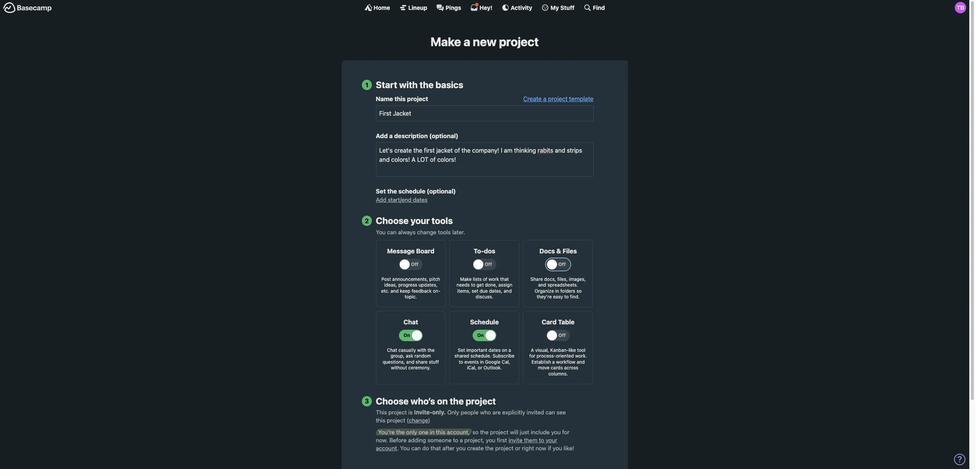 Task type: describe. For each thing, give the bounding box(es) containing it.
&
[[557, 247, 561, 255]]

only people who are explicitly invited can see this project (
[[376, 409, 566, 424]]

Name this project text field
[[376, 105, 594, 122]]

and inside a visual, kanban-like tool for process-oriented work. establish a workflow and move cards across columns.
[[577, 359, 585, 365]]

a inside set important dates on a shared schedule. subscribe to events in google cal, ical, or outlook.
[[509, 347, 511, 353]]

my
[[551, 4, 559, 11]]

project inside so the project will just include you for now. before adding someone to a project, you first
[[490, 429, 509, 436]]

and inside make lists of work that needs to get done, assign items, set due dates, and discuss.
[[504, 288, 512, 294]]

to inside share docs, files, images, and spreadsheets. organize in folders so they're easy to find.
[[565, 294, 569, 300]]

1 vertical spatial tools
[[438, 229, 451, 236]]

done,
[[485, 282, 497, 288]]

in inside share docs, files, images, and spreadsheets. organize in folders so they're easy to find.
[[556, 288, 559, 294]]

invite
[[509, 437, 523, 444]]

after
[[443, 445, 455, 452]]

you up '. you can do that after you create the project or right now if you like!'
[[486, 437, 496, 444]]

you're
[[378, 429, 395, 436]]

if
[[548, 445, 551, 452]]

pings
[[446, 4, 461, 11]]

across
[[564, 365, 579, 371]]

to-
[[474, 247, 484, 255]]

1 horizontal spatial this
[[395, 96, 406, 102]]

docs & files
[[540, 247, 577, 255]]

dates inside set important dates on a shared schedule. subscribe to events in google cal, ical, or outlook.
[[489, 347, 501, 353]]

project up who
[[466, 396, 496, 407]]

1 horizontal spatial you
[[400, 445, 410, 452]]

you right include
[[552, 429, 561, 436]]

they're
[[537, 294, 552, 300]]

switch accounts image
[[3, 2, 52, 14]]

the inside set the schedule (optional) add start/end dates
[[387, 188, 397, 195]]

account
[[376, 445, 397, 452]]

schedule
[[399, 188, 426, 195]]

keep
[[400, 288, 411, 294]]

my stuff button
[[542, 4, 575, 11]]

only
[[447, 409, 459, 416]]

now.
[[376, 437, 388, 444]]

explicitly
[[503, 409, 525, 416]]

is
[[409, 409, 413, 416]]

share docs, files, images, and spreadsheets. organize in folders so they're easy to find.
[[531, 276, 586, 300]]

like!
[[564, 445, 574, 452]]

(optional) for set the schedule (optional) add start/end dates
[[427, 188, 456, 195]]

basics
[[436, 80, 464, 90]]

invite them to your account link
[[376, 437, 558, 452]]

establish
[[532, 359, 551, 365]]

visual,
[[536, 347, 549, 353]]

people
[[461, 409, 479, 416]]

so the project will just include you for now. before adding someone to a project, you first
[[376, 429, 570, 444]]

progress
[[398, 282, 418, 288]]

find button
[[584, 4, 605, 11]]

updates,
[[419, 282, 438, 288]]

get
[[477, 282, 484, 288]]

lineup
[[409, 4, 427, 11]]

choose for choose your tools
[[376, 215, 409, 226]]

find.
[[570, 294, 580, 300]]

0 horizontal spatial in
[[430, 429, 435, 436]]

include
[[531, 429, 550, 436]]

random
[[415, 353, 431, 359]]

ideas,
[[384, 282, 397, 288]]

activity link
[[502, 4, 532, 11]]

create
[[467, 445, 484, 452]]

start
[[376, 80, 397, 90]]

you right after
[[456, 445, 466, 452]]

now
[[536, 445, 547, 452]]

needs
[[457, 282, 470, 288]]

my stuff
[[551, 4, 575, 11]]

workflow
[[556, 359, 576, 365]]

add inside set the schedule (optional) add start/end dates
[[376, 196, 387, 203]]

so inside so the project will just include you for now. before adding someone to a project, you first
[[473, 429, 479, 436]]

start/end
[[388, 196, 412, 203]]

just
[[520, 429, 530, 436]]

oriented
[[556, 353, 574, 359]]

in inside set important dates on a shared schedule. subscribe to events in google cal, ical, or outlook.
[[480, 359, 484, 365]]

for inside so the project will just include you for now. before adding someone to a project, you first
[[563, 429, 570, 436]]

move
[[538, 365, 550, 371]]

1 vertical spatial change
[[409, 417, 428, 424]]

create a project template link
[[524, 96, 594, 102]]

0 vertical spatial can
[[387, 229, 397, 236]]

(
[[407, 417, 409, 424]]

)
[[428, 417, 430, 424]]

1 horizontal spatial or
[[515, 445, 521, 452]]

on inside set important dates on a shared schedule. subscribe to events in google cal, ical, or outlook.
[[502, 347, 507, 353]]

choose for choose who's on the project
[[376, 396, 409, 407]]

activity
[[511, 4, 532, 11]]

spreadsheets.
[[548, 282, 578, 288]]

subscribe
[[493, 353, 515, 359]]

create
[[524, 96, 542, 102]]

post
[[382, 276, 391, 282]]

project left is
[[389, 409, 407, 416]]

name
[[376, 96, 393, 102]]

card table
[[542, 319, 575, 326]]

stuff
[[561, 4, 575, 11]]

post announcements, pitch ideas, progress updates, etc. and keep feedback on- topic.
[[381, 276, 441, 300]]

and inside share docs, files, images, and spreadsheets. organize in folders so they're easy to find.
[[538, 282, 547, 288]]

a right create
[[544, 96, 547, 102]]

a left description
[[389, 133, 393, 139]]

the left basics at the left of page
[[420, 80, 434, 90]]

folders
[[561, 288, 576, 294]]

project,
[[465, 437, 485, 444]]

a inside a visual, kanban-like tool for process-oriented work. establish a workflow and move cards across columns.
[[553, 359, 555, 365]]

before
[[390, 437, 407, 444]]

invite them to your account
[[376, 437, 558, 452]]

project down activity link
[[499, 34, 539, 49]]

always
[[398, 229, 416, 236]]

that for do
[[431, 445, 441, 452]]

home link
[[365, 4, 390, 11]]

for inside a visual, kanban-like tool for process-oriented work. establish a workflow and move cards across columns.
[[530, 353, 536, 359]]

and inside chat casually with the group, ask random questions, and share stuff without ceremony.
[[407, 359, 415, 365]]

make for make lists of work that needs to get done, assign items, set due dates, and discuss.
[[460, 276, 472, 282]]

are
[[493, 409, 501, 416]]

pings button
[[437, 4, 461, 11]]



Task type: locate. For each thing, give the bounding box(es) containing it.
or inside set important dates on a shared schedule. subscribe to events in google cal, ical, or outlook.
[[478, 365, 483, 371]]

0 vertical spatial on
[[502, 347, 507, 353]]

2 add from the top
[[376, 196, 387, 203]]

set inside set important dates on a shared schedule. subscribe to events in google cal, ical, or outlook.
[[458, 347, 465, 353]]

cards
[[551, 365, 563, 371]]

2 horizontal spatial can
[[546, 409, 555, 416]]

important
[[467, 347, 488, 353]]

tyler black image
[[955, 2, 967, 13]]

1 horizontal spatial dates
[[489, 347, 501, 353]]

1 horizontal spatial in
[[480, 359, 484, 365]]

tools left later.
[[438, 229, 451, 236]]

to inside make lists of work that needs to get done, assign items, set due dates, and discuss.
[[471, 282, 476, 288]]

3
[[365, 398, 369, 405]]

0 vertical spatial add
[[376, 133, 388, 139]]

of
[[483, 276, 488, 282]]

message
[[387, 247, 415, 255]]

add left description
[[376, 133, 388, 139]]

make inside make lists of work that needs to get done, assign items, set due dates, and discuss.
[[460, 276, 472, 282]]

ceremony.
[[409, 365, 431, 371]]

discuss.
[[476, 294, 494, 300]]

make down pings popup button
[[431, 34, 461, 49]]

1 vertical spatial or
[[515, 445, 521, 452]]

someone
[[428, 437, 452, 444]]

add left start/end
[[376, 196, 387, 203]]

ask
[[406, 353, 413, 359]]

assign
[[499, 282, 513, 288]]

to-dos
[[474, 247, 495, 255]]

a up subscribe at the right
[[509, 347, 511, 353]]

table
[[558, 319, 575, 326]]

a down account, in the bottom left of the page
[[460, 437, 463, 444]]

find
[[593, 4, 605, 11]]

on up subscribe at the right
[[502, 347, 507, 353]]

stuff
[[429, 359, 439, 365]]

the up project,
[[480, 429, 489, 436]]

with
[[399, 80, 418, 90], [417, 347, 427, 353]]

project down first
[[495, 445, 514, 452]]

in up easy
[[556, 288, 559, 294]]

0 vertical spatial change
[[417, 229, 437, 236]]

0 vertical spatial dates
[[413, 196, 428, 203]]

0 vertical spatial you
[[376, 229, 386, 236]]

(optional) for add a description (optional)
[[429, 133, 459, 139]]

0 vertical spatial your
[[411, 215, 430, 226]]

this right name
[[395, 96, 406, 102]]

on up the only.
[[437, 396, 448, 407]]

set the schedule (optional) add start/end dates
[[376, 188, 456, 203]]

1 vertical spatial make
[[460, 276, 472, 282]]

make for make a new project
[[431, 34, 461, 49]]

easy
[[553, 294, 563, 300]]

1 vertical spatial so
[[473, 429, 479, 436]]

so up project,
[[473, 429, 479, 436]]

so inside share docs, files, images, and spreadsheets. organize in folders so they're easy to find.
[[577, 288, 582, 294]]

in right the one
[[430, 429, 435, 436]]

kanban-
[[551, 347, 569, 353]]

1 horizontal spatial chat
[[404, 319, 418, 326]]

make
[[431, 34, 461, 49], [460, 276, 472, 282]]

your up if
[[546, 437, 558, 444]]

your
[[411, 215, 430, 226], [546, 437, 558, 444]]

2 choose from the top
[[376, 396, 409, 407]]

choose up this
[[376, 396, 409, 407]]

work.
[[575, 353, 587, 359]]

choose up always
[[376, 215, 409, 226]]

1 vertical spatial with
[[417, 347, 427, 353]]

group,
[[391, 353, 405, 359]]

for down a at right
[[530, 353, 536, 359]]

0 horizontal spatial this
[[376, 417, 386, 424]]

can left always
[[387, 229, 397, 236]]

tool
[[577, 347, 586, 353]]

to down shared
[[459, 359, 463, 365]]

1 horizontal spatial on
[[502, 347, 507, 353]]

dates inside set the schedule (optional) add start/end dates
[[413, 196, 428, 203]]

add a description (optional)
[[376, 133, 459, 139]]

so
[[577, 288, 582, 294], [473, 429, 479, 436]]

2 vertical spatial in
[[430, 429, 435, 436]]

chat up group,
[[387, 347, 397, 353]]

1 vertical spatial for
[[563, 429, 570, 436]]

who's
[[411, 396, 435, 407]]

etc.
[[381, 288, 390, 294]]

this up someone at the bottom of the page
[[436, 429, 446, 436]]

docs,
[[544, 276, 556, 282]]

the up 'only' on the left bottom
[[450, 396, 464, 407]]

invited
[[527, 409, 544, 416]]

0 horizontal spatial so
[[473, 429, 479, 436]]

1 vertical spatial (optional)
[[427, 188, 456, 195]]

the up before
[[396, 429, 405, 436]]

and inside post announcements, pitch ideas, progress updates, etc. and keep feedback on- topic.
[[391, 288, 399, 294]]

project down start with the basics
[[407, 96, 428, 102]]

project left template
[[548, 96, 568, 102]]

your inside invite them to your account
[[546, 437, 558, 444]]

1 horizontal spatial that
[[500, 276, 509, 282]]

with up random
[[417, 347, 427, 353]]

a up "cards"
[[553, 359, 555, 365]]

can inside only people who are explicitly invited can see this project (
[[546, 409, 555, 416]]

like
[[569, 347, 576, 353]]

0 horizontal spatial your
[[411, 215, 430, 226]]

project up first
[[490, 429, 509, 436]]

dos
[[484, 247, 495, 255]]

schedule.
[[471, 353, 492, 359]]

a left new
[[464, 34, 471, 49]]

message board
[[387, 247, 435, 255]]

new
[[473, 34, 497, 49]]

1 horizontal spatial so
[[577, 288, 582, 294]]

set important dates on a shared schedule. subscribe to events in google cal, ical, or outlook.
[[455, 347, 515, 371]]

for up the like!
[[563, 429, 570, 436]]

this inside only people who are explicitly invited can see this project (
[[376, 417, 386, 424]]

. you can do that after you create the project or right now if you like!
[[397, 445, 574, 452]]

set up shared
[[458, 347, 465, 353]]

1 vertical spatial set
[[458, 347, 465, 353]]

main element
[[0, 0, 970, 15]]

project left (
[[387, 417, 405, 424]]

a visual, kanban-like tool for process-oriented work. establish a workflow and move cards across columns.
[[530, 347, 587, 377]]

0 horizontal spatial dates
[[413, 196, 428, 203]]

board
[[416, 247, 435, 255]]

1 vertical spatial on
[[437, 396, 448, 407]]

that inside make lists of work that needs to get done, assign items, set due dates, and discuss.
[[500, 276, 509, 282]]

set inside set the schedule (optional) add start/end dates
[[376, 188, 386, 195]]

choose your tools
[[376, 215, 453, 226]]

and up organize
[[538, 282, 547, 288]]

this
[[376, 409, 387, 416]]

0 horizontal spatial you
[[376, 229, 386, 236]]

with inside chat casually with the group, ask random questions, and share stuff without ceremony.
[[417, 347, 427, 353]]

work
[[489, 276, 499, 282]]

0 vertical spatial this
[[395, 96, 406, 102]]

tools
[[432, 215, 453, 226], [438, 229, 451, 236]]

to down folders
[[565, 294, 569, 300]]

account,
[[447, 429, 470, 436]]

due
[[480, 288, 488, 294]]

1 horizontal spatial for
[[563, 429, 570, 436]]

items,
[[457, 288, 471, 294]]

to down account, in the bottom left of the page
[[453, 437, 458, 444]]

chat inside chat casually with the group, ask random questions, and share stuff without ceremony.
[[387, 347, 397, 353]]

(optional) inside set the schedule (optional) add start/end dates
[[427, 188, 456, 195]]

dates up subscribe at the right
[[489, 347, 501, 353]]

for
[[530, 353, 536, 359], [563, 429, 570, 436]]

to inside set important dates on a shared schedule. subscribe to events in google cal, ical, or outlook.
[[459, 359, 463, 365]]

chat for chat
[[404, 319, 418, 326]]

on
[[502, 347, 507, 353], [437, 396, 448, 407]]

so up find.
[[577, 288, 582, 294]]

0 vertical spatial that
[[500, 276, 509, 282]]

0 horizontal spatial chat
[[387, 347, 397, 353]]

0 vertical spatial tools
[[432, 215, 453, 226]]

and down work.
[[577, 359, 585, 365]]

2 vertical spatial can
[[412, 445, 421, 452]]

in down schedule.
[[480, 359, 484, 365]]

0 vertical spatial (optional)
[[429, 133, 459, 139]]

and down assign
[[504, 288, 512, 294]]

(optional) right description
[[429, 133, 459, 139]]

2 horizontal spatial this
[[436, 429, 446, 436]]

1 vertical spatial chat
[[387, 347, 397, 353]]

change down choose your tools
[[417, 229, 437, 236]]

1 vertical spatial add
[[376, 196, 387, 203]]

0 vertical spatial set
[[376, 188, 386, 195]]

1 vertical spatial that
[[431, 445, 441, 452]]

make a new project
[[431, 34, 539, 49]]

1 vertical spatial dates
[[489, 347, 501, 353]]

to up now
[[539, 437, 544, 444]]

add
[[376, 133, 388, 139], [376, 196, 387, 203]]

or right ical,
[[478, 365, 483, 371]]

this project is invite-only.
[[376, 409, 446, 416]]

1 vertical spatial this
[[376, 417, 386, 424]]

images,
[[569, 276, 586, 282]]

a inside so the project will just include you for now. before adding someone to a project, you first
[[460, 437, 463, 444]]

1 horizontal spatial can
[[412, 445, 421, 452]]

right
[[522, 445, 534, 452]]

description
[[394, 133, 428, 139]]

only
[[406, 429, 417, 436]]

1 add from the top
[[376, 133, 388, 139]]

you left always
[[376, 229, 386, 236]]

chat down topic. on the left
[[404, 319, 418, 326]]

0 horizontal spatial set
[[376, 188, 386, 195]]

0 vertical spatial chat
[[404, 319, 418, 326]]

with up name this project
[[399, 80, 418, 90]]

project inside only people who are explicitly invited can see this project (
[[387, 417, 405, 424]]

1
[[365, 81, 369, 89]]

your up you can always change tools later.
[[411, 215, 430, 226]]

0 horizontal spatial can
[[387, 229, 397, 236]]

1 vertical spatial can
[[546, 409, 555, 416]]

the right 'create'
[[485, 445, 494, 452]]

0 vertical spatial make
[[431, 34, 461, 49]]

outlook.
[[484, 365, 502, 371]]

0 horizontal spatial for
[[530, 353, 536, 359]]

you right if
[[553, 445, 562, 452]]

1 vertical spatial choose
[[376, 396, 409, 407]]

you
[[376, 229, 386, 236], [400, 445, 410, 452]]

change
[[417, 229, 437, 236], [409, 417, 428, 424]]

see
[[557, 409, 566, 416]]

the inside chat casually with the group, ask random questions, and share stuff without ceremony.
[[428, 347, 435, 353]]

1 vertical spatial in
[[480, 359, 484, 365]]

you right '.'
[[400, 445, 410, 452]]

set up add start/end dates link
[[376, 188, 386, 195]]

process-
[[537, 353, 556, 359]]

the inside so the project will just include you for now. before adding someone to a project, you first
[[480, 429, 489, 436]]

1 vertical spatial your
[[546, 437, 558, 444]]

set for important
[[458, 347, 465, 353]]

and down ideas,
[[391, 288, 399, 294]]

0 vertical spatial in
[[556, 288, 559, 294]]

you
[[552, 429, 561, 436], [486, 437, 496, 444], [456, 445, 466, 452], [553, 445, 562, 452]]

0 horizontal spatial that
[[431, 445, 441, 452]]

to inside so the project will just include you for now. before adding someone to a project, you first
[[453, 437, 458, 444]]

only.
[[433, 409, 446, 416]]

dates
[[413, 196, 428, 203], [489, 347, 501, 353]]

can left see
[[546, 409, 555, 416]]

on-
[[433, 288, 441, 294]]

questions,
[[383, 359, 405, 365]]

0 vertical spatial so
[[577, 288, 582, 294]]

do
[[423, 445, 429, 452]]

2 vertical spatial this
[[436, 429, 446, 436]]

one
[[419, 429, 429, 436]]

can
[[387, 229, 397, 236], [546, 409, 555, 416], [412, 445, 421, 452]]

that for work
[[500, 276, 509, 282]]

chat for chat casually with the group, ask random questions, and share stuff without ceremony.
[[387, 347, 397, 353]]

add start/end dates link
[[376, 196, 428, 203]]

1 horizontal spatial set
[[458, 347, 465, 353]]

1 vertical spatial you
[[400, 445, 410, 452]]

this down this
[[376, 417, 386, 424]]

and down ask
[[407, 359, 415, 365]]

to up set
[[471, 282, 476, 288]]

1 horizontal spatial your
[[546, 437, 558, 444]]

can down adding
[[412, 445, 421, 452]]

to inside invite them to your account
[[539, 437, 544, 444]]

this
[[395, 96, 406, 102], [376, 417, 386, 424], [436, 429, 446, 436]]

set for the
[[376, 188, 386, 195]]

hey!
[[480, 4, 493, 11]]

(optional)
[[429, 133, 459, 139], [427, 188, 456, 195]]

dates,
[[489, 288, 503, 294]]

0 vertical spatial for
[[530, 353, 536, 359]]

change down invite-
[[409, 417, 428, 424]]

dates down the schedule
[[413, 196, 428, 203]]

make up needs on the left bottom of the page
[[460, 276, 472, 282]]

card
[[542, 319, 557, 326]]

0 horizontal spatial or
[[478, 365, 483, 371]]

lists
[[473, 276, 482, 282]]

the up random
[[428, 347, 435, 353]]

casually
[[399, 347, 416, 353]]

or down invite
[[515, 445, 521, 452]]

0 vertical spatial with
[[399, 80, 418, 90]]

2 horizontal spatial in
[[556, 288, 559, 294]]

that down someone at the bottom of the page
[[431, 445, 441, 452]]

make lists of work that needs to get done, assign items, set due dates, and discuss.
[[457, 276, 513, 300]]

you can always change tools later.
[[376, 229, 465, 236]]

later.
[[452, 229, 465, 236]]

tools up later.
[[432, 215, 453, 226]]

the up start/end
[[387, 188, 397, 195]]

(optional) right the schedule
[[427, 188, 456, 195]]

that up assign
[[500, 276, 509, 282]]

chat
[[404, 319, 418, 326], [387, 347, 397, 353]]

in
[[556, 288, 559, 294], [480, 359, 484, 365], [430, 429, 435, 436]]

Add a description (optional) text field
[[376, 143, 594, 177]]

change )
[[409, 417, 430, 424]]

1 choose from the top
[[376, 215, 409, 226]]

0 vertical spatial or
[[478, 365, 483, 371]]

0 vertical spatial choose
[[376, 215, 409, 226]]

0 horizontal spatial on
[[437, 396, 448, 407]]

and
[[538, 282, 547, 288], [391, 288, 399, 294], [504, 288, 512, 294], [407, 359, 415, 365], [577, 359, 585, 365]]

them
[[524, 437, 538, 444]]



Task type: vqa. For each thing, say whether or not it's contained in the screenshot.
dos
yes



